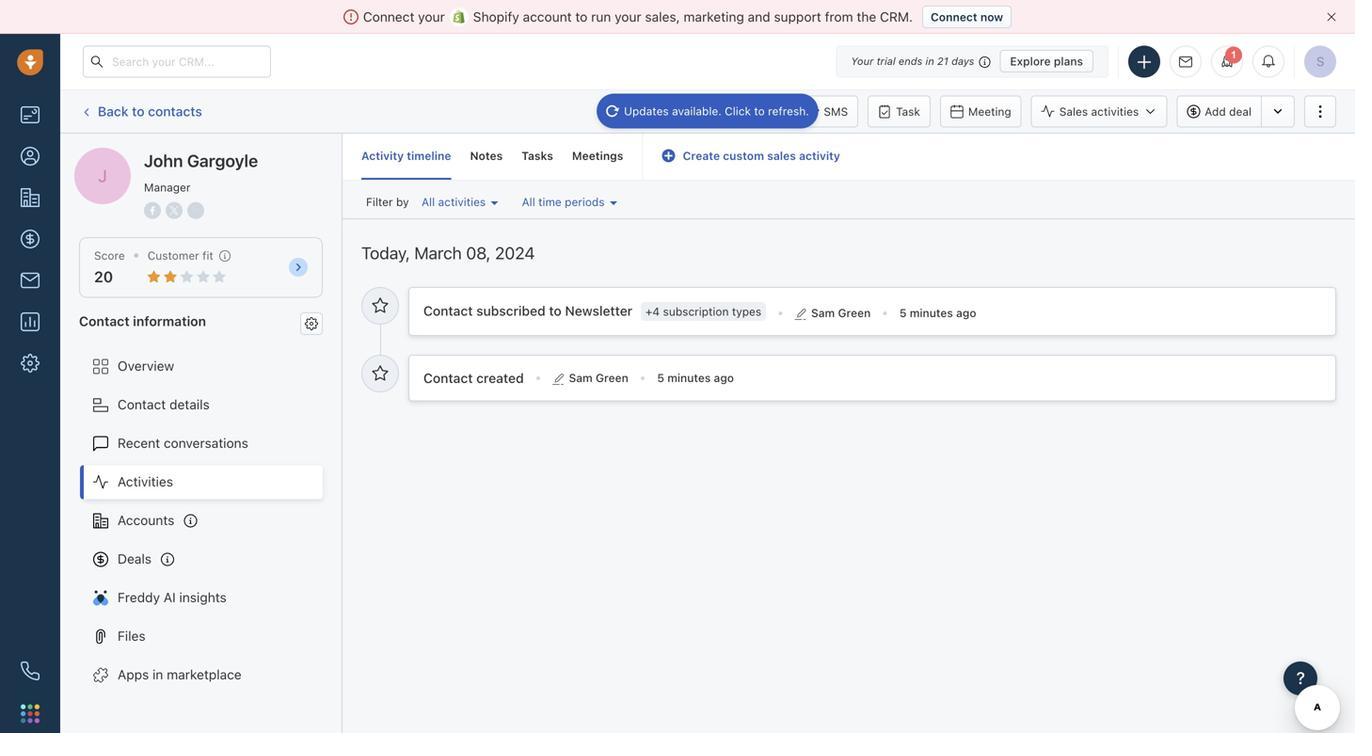 Task type: locate. For each thing, give the bounding box(es) containing it.
j
[[85, 149, 92, 162], [98, 166, 107, 186]]

your left shopify
[[418, 9, 445, 24]]

trial
[[877, 55, 896, 67]]

freddy
[[118, 590, 160, 605]]

contact for contact details
[[118, 397, 166, 412]]

sales
[[768, 149, 796, 162]]

1 vertical spatial j
[[98, 166, 107, 186]]

sam down newsletter on the left top of the page
[[569, 372, 593, 385]]

0 vertical spatial 5
[[900, 306, 907, 320]]

all
[[422, 195, 435, 209], [522, 195, 535, 209]]

0 vertical spatial ago
[[957, 306, 977, 320]]

contact down today, march 08, 2024
[[424, 303, 473, 319]]

j for score
[[98, 166, 107, 186]]

0 vertical spatial sam green
[[812, 306, 871, 320]]

0 vertical spatial j
[[85, 149, 92, 162]]

recent conversations
[[118, 435, 248, 451]]

activity
[[362, 149, 404, 162]]

0 horizontal spatial j
[[85, 149, 92, 162]]

1 link
[[1212, 46, 1244, 78]]

1 vertical spatial 5
[[657, 372, 665, 385]]

activities for all activities
[[438, 195, 486, 209]]

1 vertical spatial 5 minutes ago
[[657, 372, 734, 385]]

connect inside connect now button
[[931, 10, 978, 24]]

created
[[477, 370, 524, 386]]

phone element
[[11, 652, 49, 690]]

0 horizontal spatial sam green
[[569, 372, 629, 385]]

all for all time periods
[[522, 195, 535, 209]]

contact
[[424, 303, 473, 319], [79, 313, 130, 329], [424, 370, 473, 386], [118, 397, 166, 412]]

ago
[[957, 306, 977, 320], [714, 372, 734, 385]]

0 horizontal spatial 5
[[657, 372, 665, 385]]

deal
[[1230, 105, 1252, 118]]

0 vertical spatial activities
[[1092, 105, 1139, 118]]

sam
[[812, 306, 835, 320], [569, 372, 593, 385]]

0 horizontal spatial activities
[[438, 195, 486, 209]]

all activities link
[[417, 191, 503, 213]]

refresh.
[[768, 105, 810, 118]]

lifecycle events image
[[372, 297, 389, 314]]

20
[[94, 268, 113, 286]]

1 horizontal spatial j
[[98, 166, 107, 186]]

0 horizontal spatial john
[[112, 147, 142, 163]]

contact subscribed to newsletter
[[424, 303, 633, 319]]

overview
[[118, 358, 174, 374]]

0 horizontal spatial 5 minutes ago
[[657, 372, 734, 385]]

activities
[[118, 474, 173, 490]]

0 vertical spatial in
[[926, 55, 935, 67]]

from
[[825, 9, 854, 24]]

john up manager
[[144, 151, 183, 171]]

subscribed
[[477, 303, 546, 319]]

1 horizontal spatial 5 minutes ago
[[900, 306, 977, 320]]

sms button
[[796, 96, 859, 128]]

contact left created
[[424, 370, 473, 386]]

1 horizontal spatial connect
[[931, 10, 978, 24]]

marketplace
[[167, 667, 242, 683]]

j down back to contacts link
[[85, 149, 92, 162]]

shopify
[[473, 9, 520, 24]]

1 horizontal spatial green
[[838, 306, 871, 320]]

all time periods
[[522, 195, 605, 209]]

to right click
[[754, 105, 765, 118]]

0 horizontal spatial ago
[[714, 372, 734, 385]]

sales activities button
[[1032, 96, 1177, 128], [1032, 96, 1168, 128]]

contact down the 20
[[79, 313, 130, 329]]

2 all from the left
[[522, 195, 535, 209]]

conversations
[[164, 435, 248, 451]]

gargoyle
[[145, 147, 200, 163], [187, 151, 258, 171]]

all left "time"
[[522, 195, 535, 209]]

sales,
[[645, 9, 680, 24]]

sms
[[824, 105, 848, 118]]

contact for contact created
[[424, 370, 473, 386]]

explore plans link
[[1000, 50, 1094, 72]]

0 horizontal spatial connect
[[363, 9, 415, 24]]

add deal button
[[1177, 96, 1262, 128]]

accounts
[[118, 513, 175, 528]]

your right run
[[615, 9, 642, 24]]

1 vertical spatial green
[[596, 372, 629, 385]]

today,
[[362, 243, 410, 263]]

0 horizontal spatial sam
[[569, 372, 593, 385]]

add deal
[[1205, 105, 1252, 118]]

1 your from the left
[[418, 9, 445, 24]]

email
[[649, 105, 677, 118]]

contact up the recent
[[118, 397, 166, 412]]

0 vertical spatial minutes
[[910, 306, 954, 320]]

0 vertical spatial 5 minutes ago
[[900, 306, 977, 320]]

activities down "notes"
[[438, 195, 486, 209]]

the
[[857, 9, 877, 24]]

+4 subscription types
[[646, 305, 762, 318]]

all for all activities
[[422, 195, 435, 209]]

mng settings image
[[305, 317, 318, 330]]

in right apps
[[153, 667, 163, 683]]

1 vertical spatial minutes
[[668, 372, 711, 385]]

timeline
[[407, 149, 451, 162]]

Search your CRM... text field
[[83, 46, 271, 78]]

create
[[683, 149, 720, 162]]

green
[[838, 306, 871, 320], [596, 372, 629, 385]]

freddy ai insights
[[118, 590, 227, 605]]

create custom sales activity link
[[662, 149, 841, 162]]

connect
[[363, 9, 415, 24], [931, 10, 978, 24]]

all time periods button
[[517, 190, 622, 214]]

2024
[[495, 243, 535, 263]]

click
[[725, 105, 751, 118]]

phone image
[[21, 662, 40, 681]]

1 horizontal spatial all
[[522, 195, 535, 209]]

0 horizontal spatial all
[[422, 195, 435, 209]]

1 vertical spatial activities
[[438, 195, 486, 209]]

john down back to contacts link
[[112, 147, 142, 163]]

sam green
[[812, 306, 871, 320], [569, 372, 629, 385]]

1 horizontal spatial 5
[[900, 306, 907, 320]]

sam right "types" on the top right of the page
[[812, 306, 835, 320]]

to right the back
[[132, 103, 145, 119]]

deals
[[118, 551, 152, 567]]

meeting button
[[940, 96, 1022, 128]]

1 horizontal spatial your
[[615, 9, 642, 24]]

all right the by
[[422, 195, 435, 209]]

0 horizontal spatial minutes
[[668, 372, 711, 385]]

0 vertical spatial green
[[838, 306, 871, 320]]

apps in marketplace
[[118, 667, 242, 683]]

connect for connect your
[[363, 9, 415, 24]]

1 horizontal spatial sam
[[812, 306, 835, 320]]

j down the back
[[98, 166, 107, 186]]

1 all from the left
[[422, 195, 435, 209]]

0 horizontal spatial your
[[418, 9, 445, 24]]

back to contacts
[[98, 103, 202, 119]]

your
[[418, 9, 445, 24], [615, 9, 642, 24]]

in left the 21
[[926, 55, 935, 67]]

1 horizontal spatial activities
[[1092, 105, 1139, 118]]

to
[[576, 9, 588, 24], [132, 103, 145, 119], [754, 105, 765, 118], [549, 303, 562, 319]]

all inside button
[[522, 195, 535, 209]]

in
[[926, 55, 935, 67], [153, 667, 163, 683]]

john gargoyle
[[112, 147, 200, 163], [144, 151, 258, 171]]

insights
[[179, 590, 227, 605]]

contact for contact subscribed to newsletter
[[424, 303, 473, 319]]

0 horizontal spatial in
[[153, 667, 163, 683]]

tasks
[[522, 149, 553, 162]]

types
[[732, 305, 762, 318]]

activities right sales
[[1092, 105, 1139, 118]]

meeting
[[969, 105, 1012, 118]]

task
[[896, 105, 921, 118]]

send email image
[[1180, 56, 1193, 68]]

+4
[[646, 305, 660, 318]]

available.
[[672, 105, 722, 118]]

to inside back to contacts link
[[132, 103, 145, 119]]



Task type: vqa. For each thing, say whether or not it's contained in the screenshot.
All to the left
yes



Task type: describe. For each thing, give the bounding box(es) containing it.
to inside updates available. click to refresh. link
[[754, 105, 765, 118]]

1 horizontal spatial ago
[[957, 306, 977, 320]]

files
[[118, 628, 146, 644]]

crm.
[[880, 9, 913, 24]]

manager
[[144, 181, 191, 194]]

close image
[[1327, 12, 1337, 22]]

your
[[851, 55, 874, 67]]

connect your
[[363, 9, 445, 24]]

connect now button
[[923, 6, 1012, 28]]

1 vertical spatial sam
[[569, 372, 593, 385]]

march
[[415, 243, 462, 263]]

freshworks switcher image
[[21, 704, 40, 723]]

1 horizontal spatial sam green
[[812, 306, 871, 320]]

today, march 08, 2024
[[362, 243, 535, 263]]

score 20
[[94, 249, 125, 286]]

updates
[[624, 105, 669, 118]]

08,
[[466, 243, 491, 263]]

sales activities
[[1060, 105, 1139, 118]]

updates available. click to refresh.
[[624, 105, 810, 118]]

activities for sales activities
[[1092, 105, 1139, 118]]

fit
[[203, 249, 214, 262]]

recent
[[118, 435, 160, 451]]

customer
[[148, 249, 199, 262]]

apps
[[118, 667, 149, 683]]

back to contacts link
[[79, 97, 203, 126]]

details
[[170, 397, 210, 412]]

days
[[952, 55, 975, 67]]

meetings
[[572, 149, 624, 162]]

custom
[[723, 149, 765, 162]]

subscription
[[663, 305, 729, 318]]

plans
[[1054, 55, 1084, 68]]

1
[[1231, 49, 1237, 61]]

shopify account to run your sales, marketing and support from the crm.
[[473, 9, 913, 24]]

explore
[[1011, 55, 1051, 68]]

information
[[133, 313, 206, 329]]

notes
[[470, 149, 503, 162]]

filter
[[366, 195, 393, 209]]

by
[[396, 195, 409, 209]]

connect now
[[931, 10, 1004, 24]]

0 vertical spatial sam
[[812, 306, 835, 320]]

ends
[[899, 55, 923, 67]]

activity
[[799, 149, 841, 162]]

connect for connect now
[[931, 10, 978, 24]]

2 your from the left
[[615, 9, 642, 24]]

support
[[774, 9, 822, 24]]

activity timeline
[[362, 149, 451, 162]]

all activities
[[422, 195, 486, 209]]

marketing
[[684, 9, 745, 24]]

j for j
[[85, 149, 92, 162]]

periods
[[565, 195, 605, 209]]

create custom sales activity
[[683, 149, 841, 162]]

contact created
[[424, 370, 524, 386]]

20 button
[[94, 268, 113, 286]]

updates available. click to refresh. link
[[597, 94, 819, 129]]

now
[[981, 10, 1004, 24]]

your trial ends in 21 days
[[851, 55, 975, 67]]

ai
[[164, 590, 176, 605]]

newsletter
[[565, 303, 633, 319]]

1 horizontal spatial minutes
[[910, 306, 954, 320]]

sales
[[1060, 105, 1089, 118]]

to left newsletter on the left top of the page
[[549, 303, 562, 319]]

21
[[938, 55, 949, 67]]

contact information
[[79, 313, 206, 329]]

customer fit
[[148, 249, 214, 262]]

1 vertical spatial ago
[[714, 372, 734, 385]]

contacts
[[148, 103, 202, 119]]

contact for contact information
[[79, 313, 130, 329]]

lifecycle events image
[[372, 365, 389, 382]]

time
[[539, 195, 562, 209]]

to left run
[[576, 9, 588, 24]]

1 horizontal spatial john
[[144, 151, 183, 171]]

and
[[748, 9, 771, 24]]

score
[[94, 249, 125, 262]]

1 vertical spatial sam green
[[569, 372, 629, 385]]

add
[[1205, 105, 1226, 118]]

back
[[98, 103, 129, 119]]

email button
[[620, 96, 687, 128]]

1 horizontal spatial in
[[926, 55, 935, 67]]

1 vertical spatial in
[[153, 667, 163, 683]]

0 horizontal spatial green
[[596, 372, 629, 385]]

explore plans
[[1011, 55, 1084, 68]]

run
[[591, 9, 611, 24]]

task button
[[868, 96, 931, 128]]

call
[[725, 105, 745, 118]]



